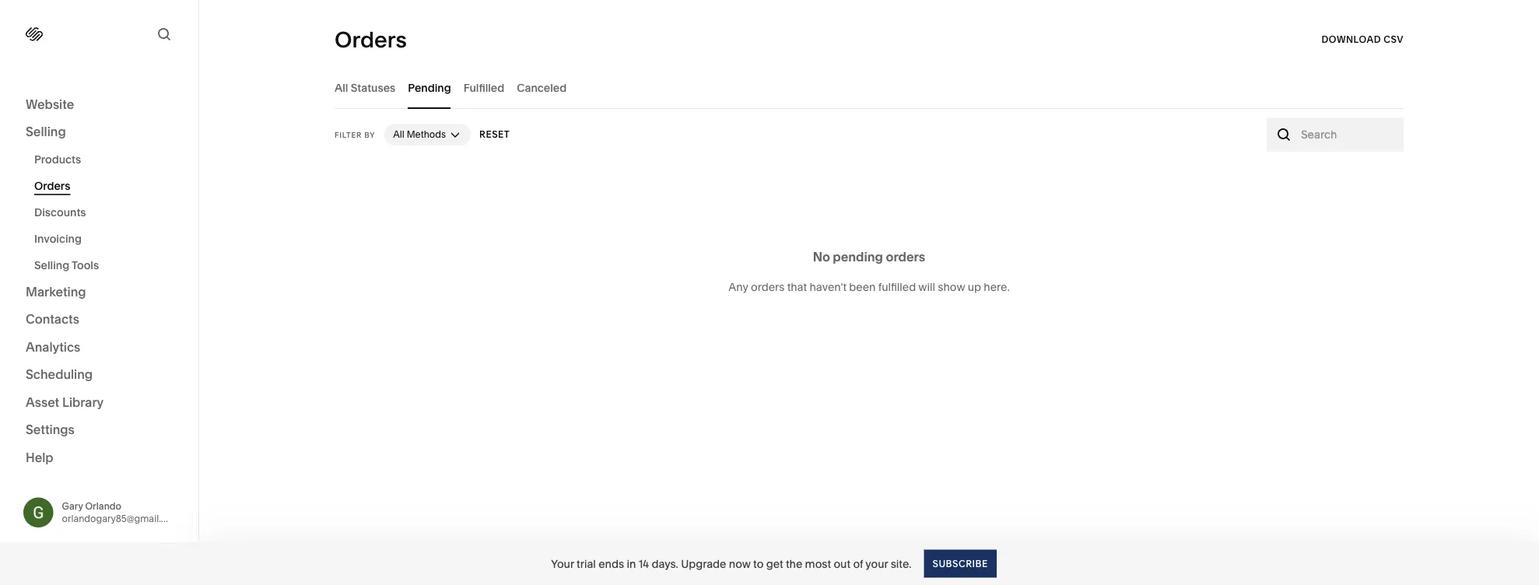 Task type: describe. For each thing, give the bounding box(es) containing it.
orlandogary85@gmail.com
[[62, 513, 181, 524]]

selling for selling
[[26, 124, 66, 139]]

download
[[1322, 34, 1381, 45]]

invoicing link
[[34, 226, 181, 252]]

your trial ends in 14 days. upgrade now to get the most out of your site.
[[551, 557, 912, 570]]

out
[[834, 557, 851, 570]]

trial
[[577, 557, 596, 570]]

selling link
[[26, 123, 173, 142]]

14
[[639, 557, 649, 570]]

website
[[26, 97, 74, 112]]

fulfilled button
[[464, 66, 504, 109]]

pending button
[[408, 66, 451, 109]]

invoicing
[[34, 232, 82, 246]]

methods
[[407, 129, 446, 140]]

tools
[[72, 259, 99, 272]]

scheduling link
[[26, 366, 173, 384]]

show
[[938, 280, 965, 293]]

now
[[729, 557, 751, 570]]

discounts
[[34, 206, 86, 219]]

contacts
[[26, 312, 79, 327]]

statuses
[[351, 81, 396, 94]]

subscribe
[[933, 558, 988, 569]]

asset
[[26, 395, 59, 410]]

reset button
[[479, 121, 510, 149]]

products
[[34, 153, 81, 166]]

website link
[[26, 96, 173, 114]]

site.
[[891, 557, 912, 570]]

gary
[[62, 501, 83, 512]]

1 horizontal spatial orders
[[335, 26, 407, 53]]

been
[[849, 280, 876, 293]]

any
[[729, 280, 748, 293]]

reset
[[479, 129, 510, 140]]

download csv button
[[1322, 26, 1404, 54]]

ends
[[599, 557, 624, 570]]

scheduling
[[26, 367, 93, 382]]

selling tools
[[34, 259, 99, 272]]

days.
[[652, 557, 679, 570]]

will
[[919, 280, 935, 293]]

up
[[968, 280, 981, 293]]

in
[[627, 557, 636, 570]]

your
[[551, 557, 574, 570]]

fulfilled
[[464, 81, 504, 94]]

that
[[787, 280, 807, 293]]

pending
[[833, 249, 883, 265]]

all statuses button
[[335, 66, 396, 109]]

pending
[[408, 81, 451, 94]]

analytics
[[26, 339, 80, 355]]

any orders that haven't been fulfilled will show up here.
[[729, 280, 1010, 293]]



Task type: vqa. For each thing, say whether or not it's contained in the screenshot.
all methods Button
yes



Task type: locate. For each thing, give the bounding box(es) containing it.
tab list
[[335, 66, 1404, 109]]

contacts link
[[26, 311, 173, 329]]

download csv
[[1322, 34, 1404, 45]]

all methods button
[[384, 124, 471, 146]]

here.
[[984, 280, 1010, 293]]

0 vertical spatial selling
[[26, 124, 66, 139]]

fulfilled
[[879, 280, 916, 293]]

all for all statuses
[[335, 81, 348, 94]]

all statuses
[[335, 81, 396, 94]]

of
[[853, 557, 863, 570]]

all left the statuses
[[335, 81, 348, 94]]

1 vertical spatial orders
[[751, 280, 785, 293]]

Search field
[[1301, 126, 1395, 143]]

selling up marketing
[[34, 259, 69, 272]]

csv
[[1384, 34, 1404, 45]]

analytics link
[[26, 339, 173, 357]]

0 horizontal spatial orders
[[751, 280, 785, 293]]

all for all methods
[[393, 129, 405, 140]]

1 vertical spatial orders
[[34, 179, 70, 193]]

selling down website
[[26, 124, 66, 139]]

asset library
[[26, 395, 104, 410]]

subscribe button
[[924, 550, 997, 578]]

your
[[866, 557, 888, 570]]

selling for selling tools
[[34, 259, 69, 272]]

orders link
[[34, 173, 181, 199]]

the
[[786, 557, 803, 570]]

tab list containing all statuses
[[335, 66, 1404, 109]]

orders
[[886, 249, 926, 265], [751, 280, 785, 293]]

canceled button
[[517, 66, 567, 109]]

all methods
[[393, 129, 446, 140]]

library
[[62, 395, 104, 410]]

products link
[[34, 146, 181, 173]]

marketing link
[[26, 283, 173, 302]]

marketing
[[26, 284, 86, 299]]

discounts link
[[34, 199, 181, 226]]

most
[[805, 557, 831, 570]]

1 horizontal spatial all
[[393, 129, 405, 140]]

1 vertical spatial all
[[393, 129, 405, 140]]

no pending orders
[[813, 249, 926, 265]]

canceled
[[517, 81, 567, 94]]

upgrade
[[681, 557, 726, 570]]

orders up the statuses
[[335, 26, 407, 53]]

by
[[364, 130, 375, 139]]

orders right any
[[751, 280, 785, 293]]

1 horizontal spatial orders
[[886, 249, 926, 265]]

0 vertical spatial orders
[[886, 249, 926, 265]]

orders up fulfilled
[[886, 249, 926, 265]]

orlando
[[85, 501, 121, 512]]

help
[[26, 450, 53, 465]]

help link
[[26, 449, 53, 466]]

to
[[753, 557, 764, 570]]

haven't
[[810, 280, 847, 293]]

orders down "products"
[[34, 179, 70, 193]]

1 vertical spatial selling
[[34, 259, 69, 272]]

filter by
[[335, 130, 375, 139]]

0 vertical spatial all
[[335, 81, 348, 94]]

settings
[[26, 422, 75, 437]]

asset library link
[[26, 394, 173, 412]]

get
[[766, 557, 783, 570]]

selling
[[26, 124, 66, 139], [34, 259, 69, 272]]

all
[[335, 81, 348, 94], [393, 129, 405, 140]]

selling tools link
[[34, 252, 181, 279]]

0 horizontal spatial all
[[335, 81, 348, 94]]

all left methods
[[393, 129, 405, 140]]

settings link
[[26, 421, 173, 440]]

0 vertical spatial orders
[[335, 26, 407, 53]]

no
[[813, 249, 830, 265]]

gary orlando orlandogary85@gmail.com
[[62, 501, 181, 524]]

filter
[[335, 130, 362, 139]]

0 horizontal spatial orders
[[34, 179, 70, 193]]

orders
[[335, 26, 407, 53], [34, 179, 70, 193]]



